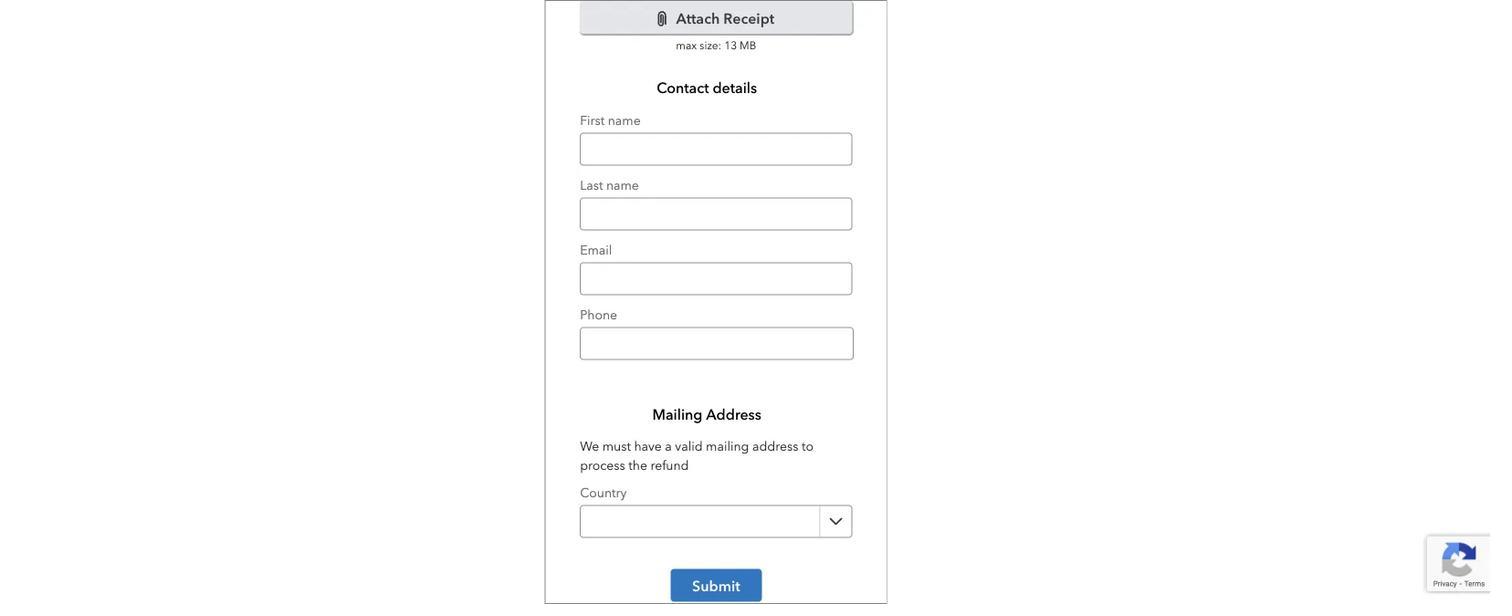 Task type: vqa. For each thing, say whether or not it's contained in the screenshot.
request,
no



Task type: locate. For each thing, give the bounding box(es) containing it.
max
[[676, 38, 696, 52]]

mb
[[739, 38, 756, 52]]

address
[[706, 406, 761, 424]]

must
[[602, 439, 630, 454]]

mailing
[[706, 439, 749, 454]]

last name
[[580, 176, 639, 193]]

first
[[580, 111, 604, 128]]

name for first name
[[607, 111, 640, 128]]

0 vertical spatial name
[[607, 111, 640, 128]]

1 vertical spatial name
[[606, 176, 639, 193]]

Email text field
[[580, 262, 852, 295]]

size
[[699, 38, 718, 52]]

name
[[607, 111, 640, 128], [606, 176, 639, 193]]

submit
[[692, 576, 740, 595]]

address
[[752, 439, 798, 454]]

we
[[580, 439, 599, 454]]

name right last
[[606, 176, 639, 193]]

name right first
[[607, 111, 640, 128]]

Last name text field
[[580, 198, 852, 231]]

contact details
[[656, 79, 757, 97]]

:
[[718, 38, 721, 52]]



Task type: describe. For each thing, give the bounding box(es) containing it.
details
[[712, 79, 757, 97]]

valid
[[675, 439, 702, 454]]

phone
[[580, 305, 617, 322]]

mailing
[[652, 406, 702, 424]]

attach receipt
[[676, 7, 774, 27]]

attach
[[676, 7, 719, 27]]

mailing address
[[652, 406, 761, 424]]

process
[[580, 458, 625, 473]]

Phone telephone field
[[580, 327, 853, 360]]

13
[[724, 38, 737, 52]]

First name text field
[[580, 133, 852, 166]]

receipt
[[723, 7, 774, 27]]

to
[[801, 439, 813, 454]]

a
[[665, 439, 672, 454]]

have
[[634, 439, 661, 454]]

country
[[580, 483, 626, 500]]

email
[[580, 241, 612, 257]]

contact details article
[[580, 79, 853, 360]]

contact
[[656, 79, 709, 97]]

submit button
[[670, 569, 761, 602]]

name for last name
[[606, 176, 639, 193]]

attach receipt button
[[580, 1, 852, 34]]

we must have a valid mailing address to process the refund
[[580, 439, 813, 473]]

the
[[628, 458, 647, 473]]

Country text field
[[580, 505, 852, 538]]

last
[[580, 176, 603, 193]]

max size : 13 mb
[[676, 38, 756, 52]]

refund
[[650, 458, 689, 473]]

first name
[[580, 111, 640, 128]]



